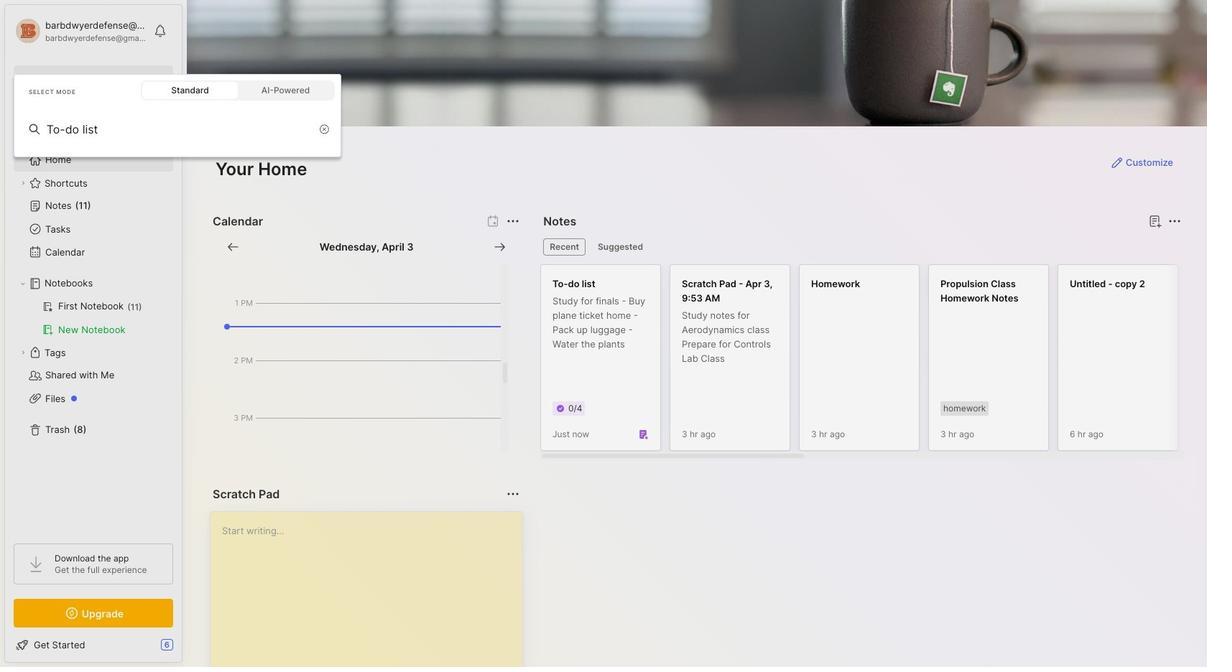 Task type: describe. For each thing, give the bounding box(es) containing it.
Search text field
[[40, 73, 160, 87]]

2 tab from the left
[[592, 239, 650, 256]]

main element
[[0, 0, 1208, 668]]

Search results field
[[14, 150, 341, 157]]

tree inside main element
[[5, 140, 182, 531]]

1 tab from the left
[[544, 239, 586, 256]]



Task type: vqa. For each thing, say whether or not it's contained in the screenshot.
search box inside the MAIN element
yes



Task type: locate. For each thing, give the bounding box(es) containing it.
None search field
[[40, 71, 160, 88], [47, 121, 311, 138]]

tab list
[[544, 239, 1179, 256]]

none search field search
[[47, 121, 311, 138]]

expand notebooks image
[[19, 280, 27, 288]]

tree
[[5, 140, 182, 531]]

Start writing… text field
[[222, 512, 522, 668]]

group inside tree
[[14, 295, 173, 341]]

click to collapse image
[[181, 641, 192, 658]]

tab
[[544, 239, 586, 256], [592, 239, 650, 256]]

0 horizontal spatial tab
[[544, 239, 586, 256]]

Search text field
[[47, 121, 311, 138]]

1 horizontal spatial tab
[[592, 239, 650, 256]]

0 vertical spatial none search field
[[40, 71, 160, 88]]

1 vertical spatial none search field
[[47, 121, 311, 138]]

expand tags image
[[19, 349, 27, 357]]

group
[[14, 295, 173, 341]]

row group
[[541, 265, 1208, 460]]



